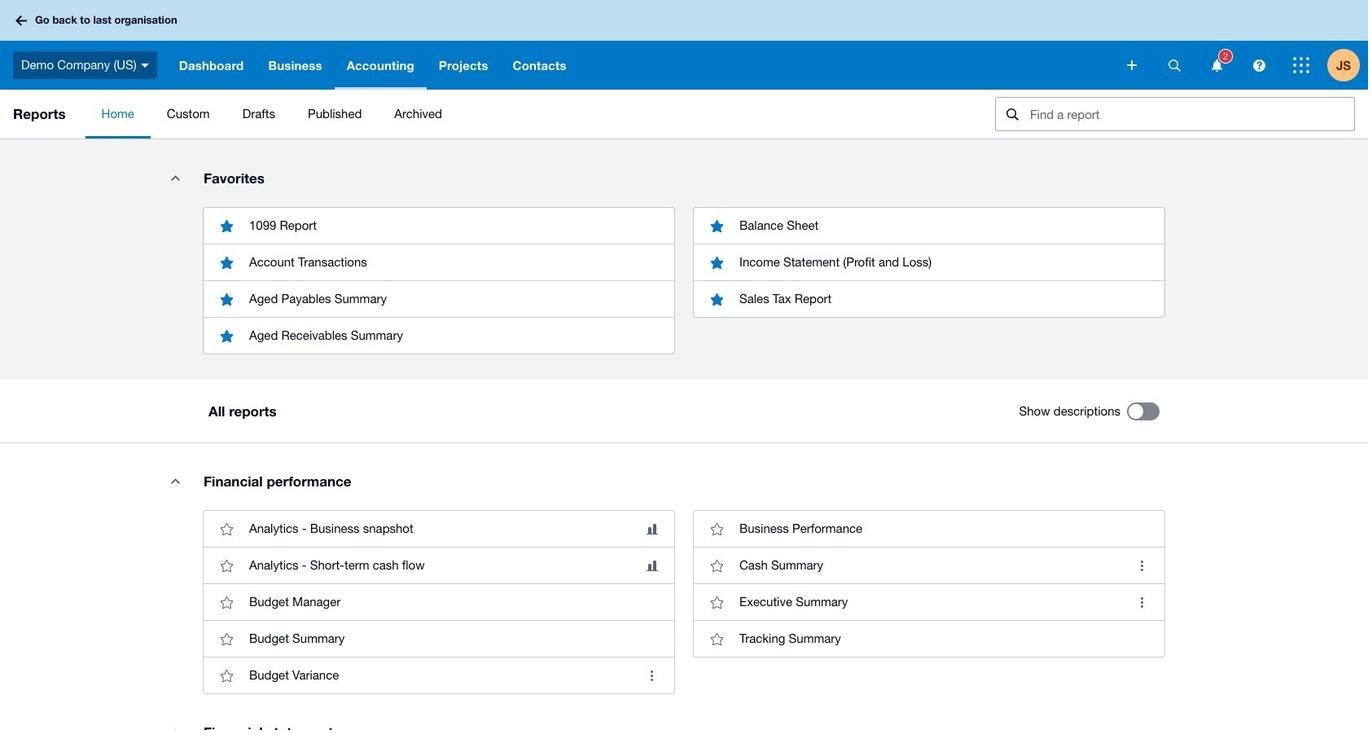 Task type: vqa. For each thing, say whether or not it's contained in the screenshot.
Export
no



Task type: describe. For each thing, give the bounding box(es) containing it.
0 horizontal spatial svg image
[[141, 63, 149, 67]]

1 favorite image from the top
[[210, 513, 243, 545]]

3 remove favorite image from the top
[[210, 283, 243, 315]]

1 remove favorite image from the top
[[210, 209, 243, 242]]

Find a report text field
[[1029, 98, 1355, 130]]

2 more options image from the top
[[1126, 586, 1159, 619]]

1 favorite image from the top
[[210, 586, 243, 619]]

1 horizontal spatial svg image
[[1212, 59, 1223, 71]]



Task type: locate. For each thing, give the bounding box(es) containing it.
2 vertical spatial favorite image
[[210, 623, 243, 655]]

2 horizontal spatial svg image
[[1294, 57, 1310, 73]]

2 favorite image from the top
[[210, 549, 243, 582]]

3 favorite image from the top
[[210, 623, 243, 655]]

favorite image
[[210, 586, 243, 619], [210, 659, 243, 692]]

0 vertical spatial favorite image
[[210, 586, 243, 619]]

1 more options image from the top
[[1126, 549, 1159, 582]]

None field
[[996, 97, 1356, 131]]

0 vertical spatial expand report group image
[[159, 465, 191, 497]]

expand report group image
[[159, 161, 191, 194]]

more options image
[[1126, 549, 1159, 582], [1126, 586, 1159, 619]]

svg image
[[15, 15, 27, 26], [1169, 59, 1181, 71], [1254, 59, 1266, 71], [1128, 60, 1137, 70]]

1 vertical spatial more options image
[[1126, 586, 1159, 619]]

svg image
[[1294, 57, 1310, 73], [1212, 59, 1223, 71], [141, 63, 149, 67]]

1 vertical spatial favorite image
[[210, 549, 243, 582]]

menu
[[85, 90, 983, 139]]

favorite image
[[210, 513, 243, 545], [210, 549, 243, 582], [210, 623, 243, 655]]

2 remove favorite image from the top
[[210, 246, 243, 279]]

expand report group image
[[159, 465, 191, 497], [159, 716, 191, 730]]

1 vertical spatial expand report group image
[[159, 716, 191, 730]]

banner
[[0, 0, 1369, 90]]

4 remove favorite image from the top
[[210, 319, 243, 352]]

2 favorite image from the top
[[210, 659, 243, 692]]

remove favorite image
[[210, 209, 243, 242], [210, 246, 243, 279], [210, 283, 243, 315], [210, 319, 243, 352]]

0 vertical spatial more options image
[[1126, 549, 1159, 582]]

0 vertical spatial favorite image
[[210, 513, 243, 545]]

1 expand report group image from the top
[[159, 465, 191, 497]]

2 expand report group image from the top
[[159, 716, 191, 730]]

1 vertical spatial favorite image
[[210, 659, 243, 692]]



